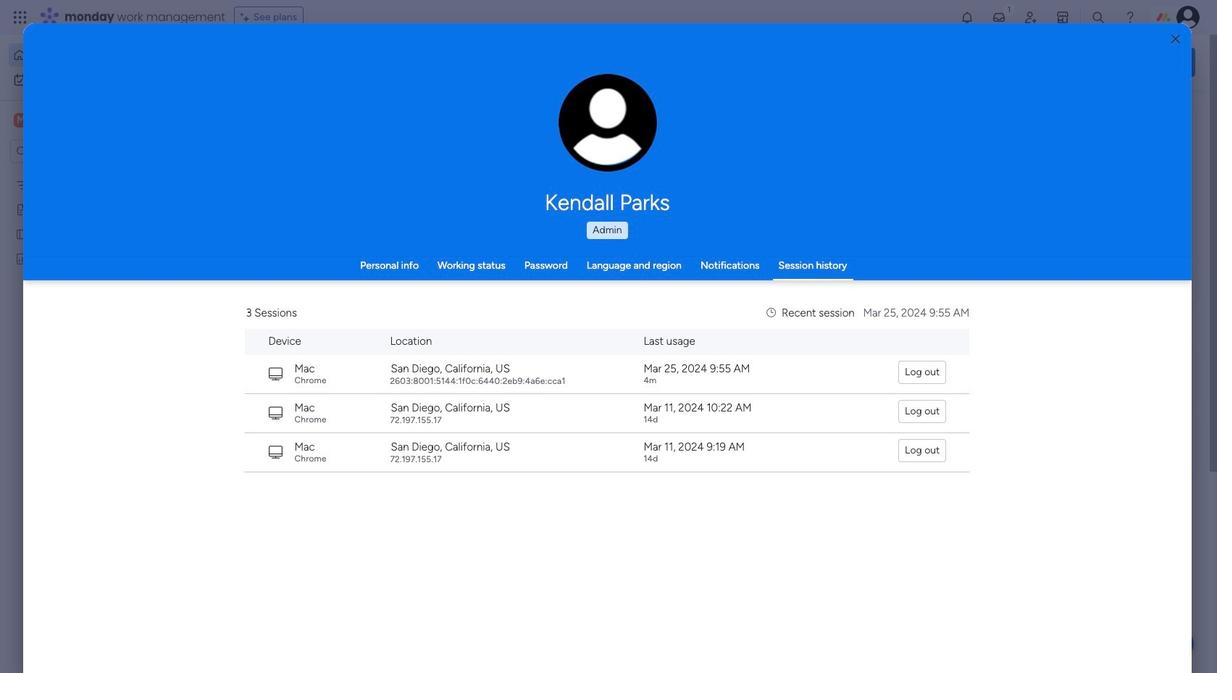 Task type: vqa. For each thing, say whether or not it's contained in the screenshot.
Add to favorites icon
yes



Task type: describe. For each thing, give the bounding box(es) containing it.
component image
[[242, 287, 255, 300]]

0 horizontal spatial public board image
[[15, 227, 29, 241]]

component image for private board image in the right of the page
[[716, 287, 729, 300]]

close image
[[1172, 34, 1181, 45]]

0 vertical spatial option
[[9, 43, 176, 67]]

help image
[[1123, 10, 1138, 25]]

component image for public dashboard icon on the top of the page
[[479, 287, 492, 300]]

getting started element
[[978, 346, 1196, 404]]

workspace image
[[14, 112, 28, 128]]

see plans image
[[240, 9, 253, 25]]

add to favorites image
[[904, 265, 918, 279]]

help center element
[[978, 416, 1196, 474]]

2 vertical spatial option
[[0, 171, 185, 174]]

1 image
[[1003, 1, 1016, 17]]

public dashboard image
[[479, 265, 495, 280]]



Task type: locate. For each thing, give the bounding box(es) containing it.
invite members image
[[1024, 10, 1039, 25]]

public board image up component icon
[[242, 265, 258, 280]]

0 vertical spatial public board image
[[15, 227, 29, 241]]

monday marketplace image
[[1056, 10, 1071, 25]]

option
[[9, 43, 176, 67], [9, 68, 176, 91], [0, 171, 185, 174]]

1 vertical spatial option
[[9, 68, 176, 91]]

1 horizontal spatial public board image
[[242, 265, 258, 280]]

2 horizontal spatial component image
[[716, 287, 729, 300]]

select product image
[[13, 10, 28, 25]]

1 vertical spatial public board image
[[242, 265, 258, 280]]

component image
[[479, 287, 492, 300], [716, 287, 729, 300], [242, 465, 255, 478]]

notifications image
[[960, 10, 975, 25]]

kendall parks image
[[1177, 6, 1200, 29]]

workspace selection element
[[14, 112, 121, 130]]

private board image
[[15, 202, 29, 216]]

add to favorites image
[[430, 265, 444, 279], [667, 265, 681, 279], [430, 442, 444, 457]]

public dashboard image
[[15, 252, 29, 265]]

dapulse time image
[[767, 307, 776, 320]]

0 horizontal spatial component image
[[242, 465, 255, 478]]

Search in workspace field
[[30, 143, 121, 160]]

search everything image
[[1092, 10, 1106, 25]]

public board image up public dashboard image
[[15, 227, 29, 241]]

1 horizontal spatial component image
[[479, 287, 492, 300]]

list box
[[0, 169, 185, 466]]

quick search results list box
[[224, 136, 944, 505]]

public board image
[[15, 227, 29, 241], [242, 265, 258, 280]]

private board image
[[716, 265, 732, 280]]

update feed image
[[992, 10, 1007, 25]]



